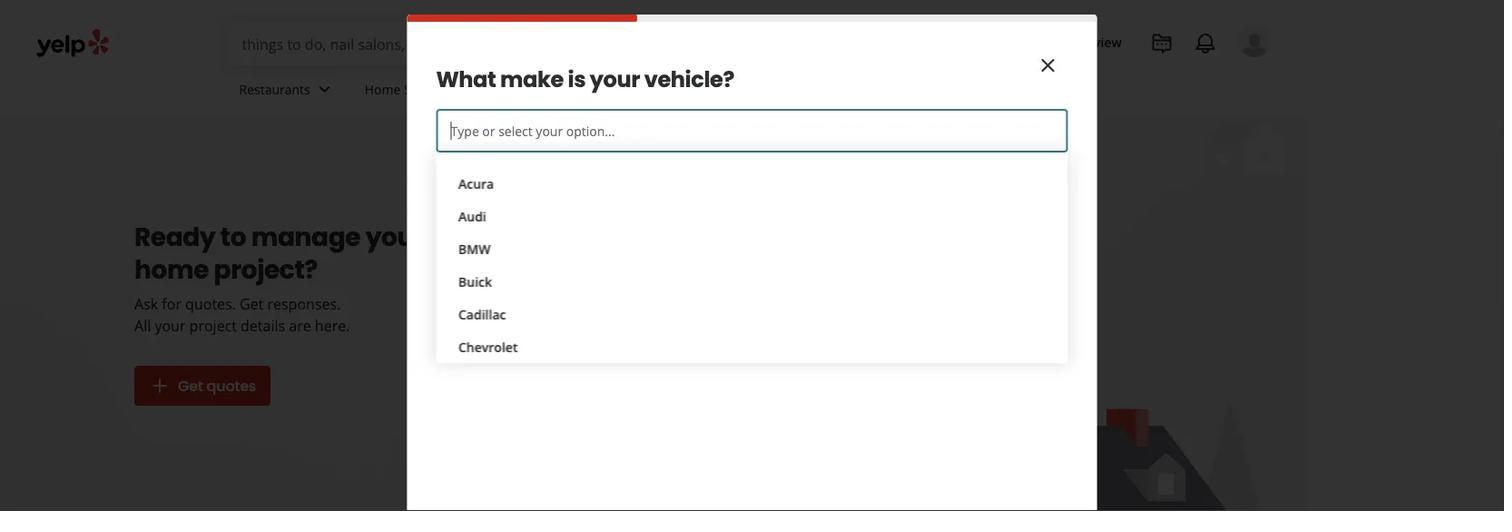 Task type: locate. For each thing, give the bounding box(es) containing it.
24 chevron down v2 image inside auto services link
[[590, 78, 612, 100]]

project?
[[214, 252, 318, 287]]

2 services from the left
[[538, 80, 586, 98]]

2 24 chevron down v2 image from the left
[[590, 78, 612, 100]]

list box inside the what make is your vehicle? dialog
[[436, 153, 1068, 363]]

your inside what make is your vehicle? tab panel
[[590, 64, 640, 95]]

1 vertical spatial your
[[366, 219, 424, 255]]

get inside ready to manage your next home project? ask for quotes. get responses. all your project details are here.
[[240, 294, 264, 314]]

2 horizontal spatial your
[[590, 64, 640, 95]]

2 24 chevron down v2 image from the left
[[676, 78, 698, 100]]

what make is your vehicle? dialog
[[0, 0, 1505, 511]]

24 chevron down v2 image
[[314, 78, 336, 100], [676, 78, 698, 100]]

your down for
[[155, 316, 186, 336]]

more
[[641, 80, 672, 98]]

business categories element
[[225, 65, 1271, 118]]

write a review link
[[1024, 25, 1130, 58]]

get
[[240, 294, 264, 314], [178, 375, 203, 396]]

buick
[[458, 273, 492, 290]]

24 chevron down v2 image right the 'restaurants'
[[314, 78, 336, 100]]

0 vertical spatial your
[[590, 64, 640, 95]]

make
[[500, 64, 564, 95]]

home
[[134, 252, 209, 287]]

your for vehicle?
[[590, 64, 640, 95]]

0 horizontal spatial 24 chevron down v2 image
[[314, 78, 336, 100]]

services for auto services
[[538, 80, 586, 98]]

24 chevron down v2 image right more
[[676, 78, 698, 100]]

your right is
[[590, 64, 640, 95]]

bmw button
[[451, 232, 1054, 265]]

0 horizontal spatial your
[[155, 316, 186, 336]]

0 vertical spatial get
[[240, 294, 264, 314]]

ask
[[134, 294, 158, 314]]

1 24 chevron down v2 image from the left
[[314, 78, 336, 100]]

1 24 chevron down v2 image from the left
[[456, 78, 478, 100]]

cadillac
[[458, 306, 506, 323]]

auto services link
[[492, 65, 626, 118]]

all
[[134, 316, 151, 336]]

write a review
[[1032, 33, 1122, 50]]

0 horizontal spatial services
[[404, 80, 452, 98]]

None search field
[[227, 22, 836, 65]]

buick button
[[451, 265, 1054, 298]]

services for home services
[[404, 80, 452, 98]]

a
[[1068, 33, 1076, 50]]

24 chevron down v2 image inside the restaurants link
[[314, 78, 336, 100]]

vehicle?
[[645, 64, 735, 95]]

write
[[1032, 33, 1065, 50]]

1 vertical spatial get
[[178, 375, 203, 396]]

1 horizontal spatial 24 chevron down v2 image
[[590, 78, 612, 100]]

1 horizontal spatial your
[[366, 219, 424, 255]]

ready to manage your next home project? ask for quotes. get responses. all your project details are here.
[[134, 219, 486, 336]]

24 chevron down v2 image inside home services link
[[456, 78, 478, 100]]

get right 24 add v2 icon
[[178, 375, 203, 396]]

24 chevron down v2 image right is
[[590, 78, 612, 100]]

1 horizontal spatial services
[[538, 80, 586, 98]]

1 horizontal spatial get
[[240, 294, 264, 314]]

for
[[162, 294, 182, 314]]

list box containing acura
[[436, 153, 1068, 363]]

1 horizontal spatial 24 chevron down v2 image
[[676, 78, 698, 100]]

your
[[590, 64, 640, 95], [366, 219, 424, 255], [155, 316, 186, 336]]

0 horizontal spatial get
[[178, 375, 203, 396]]

ready
[[134, 219, 215, 255]]

services
[[404, 80, 452, 98], [538, 80, 586, 98]]

get up details
[[240, 294, 264, 314]]

manage
[[251, 219, 361, 255]]

quotes.
[[185, 294, 236, 314]]

24 chevron down v2 image
[[456, 78, 478, 100], [590, 78, 612, 100]]

are
[[289, 316, 311, 336]]

your left the next in the left top of the page
[[366, 219, 424, 255]]

0 horizontal spatial 24 chevron down v2 image
[[456, 78, 478, 100]]

1 services from the left
[[404, 80, 452, 98]]

24 chevron down v2 image for restaurants
[[314, 78, 336, 100]]

list box
[[436, 153, 1068, 363]]

here.
[[315, 316, 350, 336]]

24 chevron down v2 image inside more link
[[676, 78, 698, 100]]

24 chevron down v2 image left "auto"
[[456, 78, 478, 100]]

project
[[189, 316, 237, 336]]



Task type: vqa. For each thing, say whether or not it's contained in the screenshot.
Full to the top
no



Task type: describe. For each thing, give the bounding box(es) containing it.
close image
[[1037, 55, 1059, 76]]

home services link
[[350, 65, 492, 118]]

restaurants link
[[225, 65, 350, 118]]

projects image
[[1151, 33, 1173, 55]]

acura
[[458, 175, 494, 192]]

what make is your vehicle? tab panel
[[436, 51, 1068, 363]]

user actions element
[[865, 23, 1297, 134]]

chevrolet button
[[451, 331, 1054, 363]]

is
[[568, 64, 586, 95]]

progress progress bar
[[407, 15, 1097, 22]]

more link
[[626, 65, 712, 118]]

24 chevron down v2 image for home services
[[456, 78, 478, 100]]

review
[[1079, 33, 1122, 50]]

quotes
[[207, 375, 256, 396]]

acura button
[[451, 167, 1054, 200]]

what
[[436, 64, 496, 95]]

audi
[[458, 207, 486, 225]]

24 add v2 image
[[149, 375, 171, 397]]

auto services
[[507, 80, 586, 98]]

your for next
[[366, 219, 424, 255]]

get quotes button
[[134, 366, 271, 406]]

auto
[[507, 80, 535, 98]]

get inside button
[[178, 375, 203, 396]]

get quotes
[[178, 375, 256, 396]]

2 vertical spatial your
[[155, 316, 186, 336]]

cadillac button
[[451, 298, 1054, 331]]

Type or select your option... text field
[[436, 109, 1068, 153]]

24 chevron down v2 image for more
[[676, 78, 698, 100]]

bmw
[[458, 240, 490, 257]]

responses.
[[267, 294, 341, 314]]

restaurants
[[239, 80, 310, 98]]

24 chevron down v2 image for auto services
[[590, 78, 612, 100]]

home services
[[365, 80, 452, 98]]

audi button
[[451, 200, 1054, 232]]

chevrolet
[[458, 338, 517, 356]]

details
[[241, 316, 285, 336]]

notifications image
[[1195, 33, 1217, 55]]

home
[[365, 80, 401, 98]]

what make is your vehicle?
[[436, 64, 735, 95]]

to
[[220, 219, 246, 255]]

next
[[429, 219, 486, 255]]



